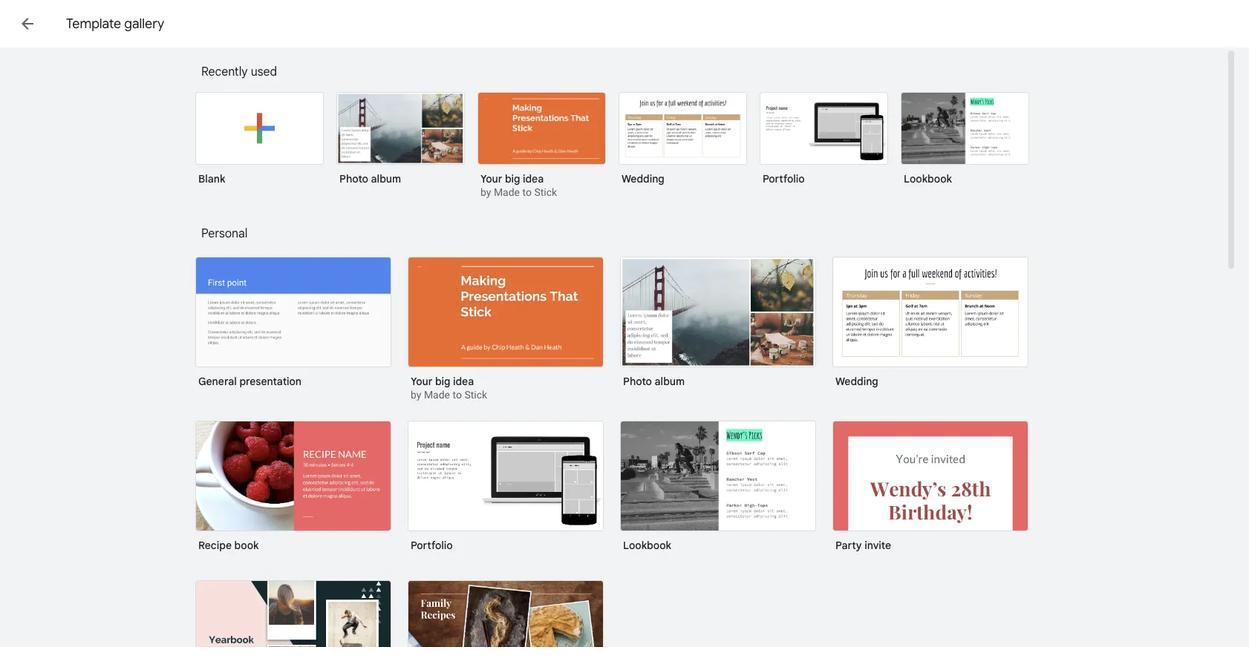 Task type: describe. For each thing, give the bounding box(es) containing it.
lookbook for the lookbook 'option' within personal list box
[[623, 539, 672, 552]]

personal list box
[[195, 257, 1050, 648]]

slides link
[[48, 9, 125, 42]]

1 option from the left
[[195, 581, 391, 648]]

made to stick link for "your big idea" option to the bottom
[[424, 389, 487, 402]]

made to stick link for the top "your big idea" option
[[494, 186, 557, 199]]

to for made to stick link inside the "recently used" list box
[[523, 186, 532, 199]]

presentation
[[240, 375, 302, 388]]

photo album inside personal list box
[[623, 375, 685, 388]]

lookbook option inside "recently used" list box
[[901, 92, 1030, 196]]

template
[[66, 15, 121, 32]]

party
[[836, 539, 862, 552]]

lookbook option inside personal list box
[[620, 421, 816, 563]]

lookbook for the lookbook 'option' within the "recently used" list box
[[904, 172, 952, 185]]

photo for bottom the photo album option
[[623, 375, 652, 388]]

wedding for recently used
[[622, 172, 665, 185]]

your big idea by made to stick for made to stick link inside the "recently used" list box
[[481, 172, 557, 199]]

1 vertical spatial photo album option
[[620, 257, 816, 399]]

gallery
[[124, 15, 164, 32]]

wedding option for personal
[[833, 257, 1029, 399]]

wedding option for recently used
[[619, 92, 747, 196]]

stick inside personal list box
[[465, 389, 487, 402]]

general presentation
[[198, 375, 302, 388]]

your for made to stick link in the personal list box
[[411, 375, 433, 388]]

general
[[198, 375, 237, 388]]

photo for leftmost the photo album option
[[339, 172, 368, 185]]

made for made to stick link inside the "recently used" list box
[[494, 186, 520, 199]]

blank
[[198, 172, 225, 185]]

party invite option
[[833, 421, 1029, 617]]

invite
[[865, 539, 891, 552]]

personal
[[201, 226, 248, 241]]

photo album inside "recently used" list box
[[339, 172, 401, 185]]

idea inside personal list box
[[453, 375, 474, 388]]

slides
[[83, 14, 125, 34]]

1 vertical spatial portfolio option
[[408, 421, 604, 563]]

by inside personal list box
[[411, 389, 421, 402]]

party invite
[[836, 539, 891, 552]]

choose template dialog dialog
[[0, 0, 1249, 648]]

portfolio for the bottom portfolio option
[[411, 539, 453, 552]]

big inside personal list box
[[435, 375, 450, 388]]

2 option from the left
[[408, 581, 604, 648]]



Task type: locate. For each thing, give the bounding box(es) containing it.
used
[[251, 64, 277, 79]]

1 vertical spatial your big idea by made to stick
[[411, 375, 487, 402]]

0 vertical spatial portfolio option
[[760, 92, 888, 196]]

idea
[[523, 172, 544, 185], [453, 375, 474, 388]]

0 horizontal spatial photo album
[[339, 172, 401, 185]]

1 horizontal spatial wedding
[[836, 375, 879, 388]]

album inside "recently used" list box
[[371, 172, 401, 185]]

your
[[481, 172, 502, 185], [411, 375, 433, 388]]

1 horizontal spatial by
[[481, 186, 491, 199]]

1 horizontal spatial made
[[494, 186, 520, 199]]

portfolio inside "recently used" list box
[[763, 172, 805, 185]]

stick
[[534, 186, 557, 199], [465, 389, 487, 402]]

portfolio
[[763, 172, 805, 185], [411, 539, 453, 552]]

your inside "recently used" list box
[[481, 172, 502, 185]]

photo
[[339, 172, 368, 185], [623, 375, 652, 388]]

0 horizontal spatial wedding option
[[619, 92, 747, 196]]

wedding inside personal list box
[[836, 375, 879, 388]]

0 vertical spatial by
[[481, 186, 491, 199]]

lookbook option
[[901, 92, 1030, 196], [620, 421, 816, 563]]

0 vertical spatial lookbook
[[904, 172, 952, 185]]

0 horizontal spatial made
[[424, 389, 450, 402]]

to
[[523, 186, 532, 199], [453, 389, 462, 402]]

0 horizontal spatial option
[[195, 581, 391, 648]]

0 horizontal spatial idea
[[453, 375, 474, 388]]

big
[[505, 172, 520, 185], [435, 375, 450, 388]]

to inside personal list box
[[453, 389, 462, 402]]

1 vertical spatial wedding option
[[833, 257, 1029, 399]]

your big idea by made to stick
[[481, 172, 557, 199], [411, 375, 487, 402]]

0 vertical spatial to
[[523, 186, 532, 199]]

lookbook inside "recently used" list box
[[904, 172, 952, 185]]

recipe book
[[198, 539, 259, 552]]

your big idea option
[[478, 92, 606, 201], [408, 257, 604, 403]]

made to stick link
[[494, 186, 557, 199], [424, 389, 487, 402]]

to for made to stick link in the personal list box
[[453, 389, 462, 402]]

portfolio inside personal list box
[[411, 539, 453, 552]]

1 horizontal spatial your
[[481, 172, 502, 185]]

your big idea by made to stick inside "recently used" list box
[[481, 172, 557, 199]]

1 horizontal spatial wedding option
[[833, 257, 1029, 399]]

1 horizontal spatial photo album
[[623, 375, 685, 388]]

made for made to stick link in the personal list box
[[424, 389, 450, 402]]

0 horizontal spatial portfolio option
[[408, 421, 604, 563]]

0 vertical spatial your big idea by made to stick
[[481, 172, 557, 199]]

1 horizontal spatial photo
[[623, 375, 652, 388]]

1 horizontal spatial big
[[505, 172, 520, 185]]

book
[[234, 539, 259, 552]]

1 horizontal spatial option
[[408, 581, 604, 648]]

lookbook
[[904, 172, 952, 185], [623, 539, 672, 552]]

album inside personal list box
[[655, 375, 685, 388]]

idea inside "recently used" list box
[[523, 172, 544, 185]]

portfolio for portfolio option to the right
[[763, 172, 805, 185]]

0 vertical spatial big
[[505, 172, 520, 185]]

stick inside "recently used" list box
[[534, 186, 557, 199]]

1 vertical spatial wedding
[[836, 375, 879, 388]]

recently used
[[201, 64, 277, 79]]

0 horizontal spatial portfolio
[[411, 539, 453, 552]]

to inside "recently used" list box
[[523, 186, 532, 199]]

1 vertical spatial your big idea option
[[408, 257, 604, 403]]

photo album
[[339, 172, 401, 185], [623, 375, 685, 388]]

1 vertical spatial idea
[[453, 375, 474, 388]]

made
[[494, 186, 520, 199], [424, 389, 450, 402]]

your big idea by made to stick inside personal list box
[[411, 375, 487, 402]]

1 vertical spatial album
[[655, 375, 685, 388]]

made to stick link inside personal list box
[[424, 389, 487, 402]]

template gallery
[[66, 15, 164, 32]]

0 horizontal spatial photo album option
[[337, 92, 465, 196]]

0 vertical spatial album
[[371, 172, 401, 185]]

0 horizontal spatial lookbook option
[[620, 421, 816, 563]]

1 horizontal spatial to
[[523, 186, 532, 199]]

wedding option
[[619, 92, 747, 196], [833, 257, 1029, 399]]

by
[[481, 186, 491, 199], [411, 389, 421, 402]]

wedding for personal
[[836, 375, 879, 388]]

0 vertical spatial idea
[[523, 172, 544, 185]]

0 vertical spatial portfolio
[[763, 172, 805, 185]]

0 vertical spatial wedding
[[622, 172, 665, 185]]

recently
[[201, 64, 248, 79]]

made to stick link inside "recently used" list box
[[494, 186, 557, 199]]

1 horizontal spatial lookbook option
[[901, 92, 1030, 196]]

0 horizontal spatial by
[[411, 389, 421, 402]]

0 vertical spatial made to stick link
[[494, 186, 557, 199]]

blank option
[[195, 92, 324, 196]]

1 vertical spatial portfolio
[[411, 539, 453, 552]]

portfolio option
[[760, 92, 888, 196], [408, 421, 604, 563]]

0 vertical spatial your big idea option
[[478, 92, 606, 201]]

0 horizontal spatial lookbook
[[623, 539, 672, 552]]

wedding inside "recently used" list box
[[622, 172, 665, 185]]

0 horizontal spatial stick
[[465, 389, 487, 402]]

your inside personal list box
[[411, 375, 433, 388]]

0 horizontal spatial made to stick link
[[424, 389, 487, 402]]

1 horizontal spatial idea
[[523, 172, 544, 185]]

1 vertical spatial lookbook
[[623, 539, 672, 552]]

0 horizontal spatial photo
[[339, 172, 368, 185]]

0 vertical spatial your
[[481, 172, 502, 185]]

your big idea by made to stick for made to stick link in the personal list box
[[411, 375, 487, 402]]

by inside "recently used" list box
[[481, 186, 491, 199]]

1 vertical spatial made to stick link
[[424, 389, 487, 402]]

1 vertical spatial by
[[411, 389, 421, 402]]

0 horizontal spatial big
[[435, 375, 450, 388]]

recently used list box
[[195, 89, 1050, 218]]

recipe
[[198, 539, 232, 552]]

1 vertical spatial lookbook option
[[620, 421, 816, 563]]

1 horizontal spatial portfolio
[[763, 172, 805, 185]]

photo inside "recently used" list box
[[339, 172, 368, 185]]

lookbook inside personal list box
[[623, 539, 672, 552]]

1 vertical spatial stick
[[465, 389, 487, 402]]

1 horizontal spatial stick
[[534, 186, 557, 199]]

1 horizontal spatial photo album option
[[620, 257, 816, 399]]

photo album option
[[337, 92, 465, 196], [620, 257, 816, 399]]

1 horizontal spatial portfolio option
[[760, 92, 888, 196]]

0 vertical spatial wedding option
[[619, 92, 747, 196]]

0 horizontal spatial wedding
[[622, 172, 665, 185]]

0 horizontal spatial to
[[453, 389, 462, 402]]

1 vertical spatial to
[[453, 389, 462, 402]]

0 horizontal spatial your
[[411, 375, 433, 388]]

recipe book option
[[195, 421, 391, 563]]

0 horizontal spatial album
[[371, 172, 401, 185]]

0 vertical spatial photo album
[[339, 172, 401, 185]]

made inside personal list box
[[424, 389, 450, 402]]

0 vertical spatial lookbook option
[[901, 92, 1030, 196]]

1 vertical spatial photo album
[[623, 375, 685, 388]]

option
[[195, 581, 391, 648], [408, 581, 604, 648]]

1 vertical spatial photo
[[623, 375, 652, 388]]

1 vertical spatial big
[[435, 375, 450, 388]]

big inside "recently used" list box
[[505, 172, 520, 185]]

general presentation option
[[195, 257, 391, 399]]

0 vertical spatial photo album option
[[337, 92, 465, 196]]

1 horizontal spatial album
[[655, 375, 685, 388]]

0 vertical spatial photo
[[339, 172, 368, 185]]

0 vertical spatial made
[[494, 186, 520, 199]]

0 vertical spatial stick
[[534, 186, 557, 199]]

1 horizontal spatial made to stick link
[[494, 186, 557, 199]]

1 vertical spatial made
[[424, 389, 450, 402]]

wedding
[[622, 172, 665, 185], [836, 375, 879, 388]]

your for made to stick link inside the "recently used" list box
[[481, 172, 502, 185]]

1 horizontal spatial lookbook
[[904, 172, 952, 185]]

album
[[371, 172, 401, 185], [655, 375, 685, 388]]

1 vertical spatial your
[[411, 375, 433, 388]]

photo inside personal list box
[[623, 375, 652, 388]]

made inside "recently used" list box
[[494, 186, 520, 199]]



Task type: vqa. For each thing, say whether or not it's contained in the screenshot.
Made to Stick link in the Recently used list box
yes



